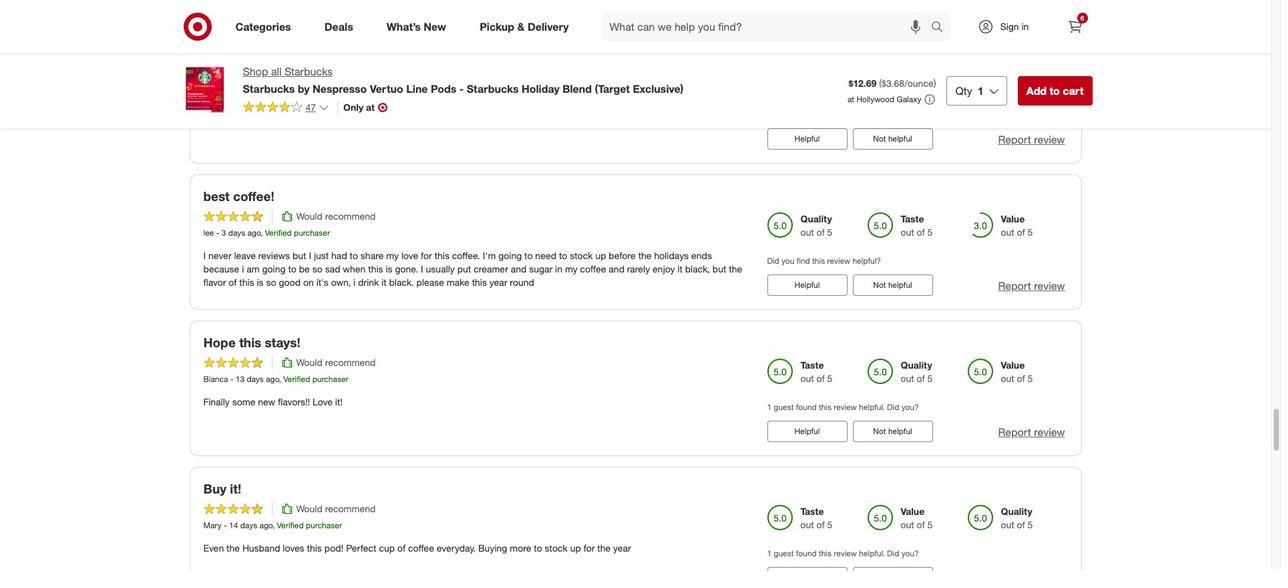 Task type: describe. For each thing, give the bounding box(es) containing it.
literally,
[[290, 104, 320, 115]]

$3.68
[[882, 78, 905, 89]]

, for coffee!
[[260, 228, 263, 238]]

search
[[925, 21, 957, 34]]

categories link
[[224, 12, 308, 41]]

0 vertical spatial did
[[767, 256, 779, 266]]

more
[[510, 542, 531, 554]]

in inside i never leave reviews but i just had to share my love for this coffee. i'm going to need to stock up before the holidays ends because i am going to be so sad when this is gone. i usually put creamer and sugar in my coffee and rarely enjoy it black, but the flavor of this is so good on it's own, i drink it black. please make this year round
[[555, 263, 562, 275]]

add to cart
[[1026, 84, 1084, 98]]

2 horizontal spatial at
[[848, 94, 854, 104]]

days for it!
[[240, 520, 257, 530]]

1 not from the top
[[873, 134, 886, 144]]

drink
[[358, 276, 379, 288]]

qty 1
[[956, 84, 984, 98]]

value out of 5 for best coffee!
[[1001, 213, 1033, 238]]

sugar
[[529, 263, 553, 275]]

6 link
[[1060, 12, 1090, 41]]

verified for coffee!
[[265, 228, 292, 238]]

qty
[[956, 84, 972, 98]]

did for hope this stays!
[[887, 402, 899, 412]]

galaxy
[[897, 94, 921, 104]]

mary
[[203, 520, 222, 530]]

to up when
[[350, 250, 358, 261]]

verified for it!
[[277, 520, 304, 530]]

0 horizontal spatial up
[[570, 542, 581, 554]]

0 horizontal spatial going
[[262, 263, 286, 275]]

some
[[232, 396, 255, 407]]

report review button for hope this stays!
[[998, 425, 1065, 440]]

sign in link
[[966, 12, 1050, 41]]

guest for hope this stays!
[[774, 402, 794, 412]]

0 vertical spatial i
[[242, 263, 244, 275]]

stays!
[[265, 335, 300, 350]]

0 vertical spatial is
[[386, 263, 392, 275]]

days for coffee!
[[228, 228, 245, 238]]

coffee inside i never leave reviews but i just had to share my love for this coffee. i'm going to need to stock up before the holidays ends because i am going to be so sad when this is gone. i usually put creamer and sugar in my coffee and rarely enjoy it black, but the flavor of this is so good on it's own, i drink it black. please make this year round
[[580, 263, 606, 275]]

cup
[[379, 542, 395, 554]]

helpful button for hope this stays!
[[767, 421, 847, 442]]

1 for hope this stays!
[[767, 402, 772, 412]]

not for best coffee!
[[873, 280, 886, 290]]

0 vertical spatial my
[[386, 250, 399, 261]]

either
[[436, 104, 460, 115]]

- for it!
[[224, 520, 227, 530]]

line
[[406, 82, 428, 95]]

/ounce
[[905, 78, 934, 89]]

ends
[[691, 250, 712, 261]]

1 horizontal spatial going
[[498, 250, 522, 261]]

for inside i never leave reviews but i just had to share my love for this coffee. i'm going to need to stock up before the holidays ends because i am going to be so sad when this is gone. i usually put creamer and sugar in my coffee and rarely enjoy it black, but the flavor of this is so good on it's own, i drink it black. please make this year round
[[421, 250, 432, 261]]

finally some new flavors!! love it!
[[203, 396, 343, 407]]

need
[[535, 250, 557, 261]]

- for coffee!
[[216, 228, 219, 238]]

purchaser up 47
[[288, 81, 324, 91]]

flavor
[[203, 276, 226, 288]]

i never leave reviews but i just had to share my love for this coffee. i'm going to need to stock up before the holidays ends because i am going to be so sad when this is gone. i usually put creamer and sugar in my coffee and rarely enjoy it black, but the flavor of this is so good on it's own, i drink it black. please make this year round
[[203, 250, 742, 288]]

0 horizontal spatial it!
[[230, 481, 241, 496]]

you? for buy it!
[[902, 548, 919, 558]]

did for buy it!
[[887, 548, 899, 558]]

, for this
[[279, 374, 281, 384]]

you
[[782, 256, 795, 266]]

what's
[[387, 20, 421, 33]]

husband
[[242, 542, 280, 554]]

ago for this
[[266, 374, 279, 384]]

1 helpful from the top
[[888, 134, 912, 144]]

creamer inside i never leave reviews but i just had to share my love for this coffee. i'm going to need to stock up before the holidays ends because i am going to be so sad when this is gone. i usually put creamer and sugar in my coffee and rarely enjoy it black, but the flavor of this is so good on it's own, i drink it black. please make this year round
[[474, 263, 508, 275]]

0 horizontal spatial at
[[366, 101, 375, 113]]

shop
[[243, 65, 268, 78]]

coffee.
[[452, 250, 480, 261]]

report review for best coffee!
[[998, 279, 1065, 293]]

verified for this
[[283, 374, 310, 384]]

like
[[227, 104, 241, 115]]

1 horizontal spatial all
[[424, 104, 433, 115]]

1 guest found this review helpful. did you? for buy it!
[[767, 548, 919, 558]]

help
[[393, 104, 411, 115]]

0 vertical spatial but
[[293, 250, 306, 261]]

round
[[510, 276, 534, 288]]

recommend for hope this stays!
[[325, 356, 376, 368]]

6
[[1081, 14, 1084, 22]]

, for it!
[[272, 520, 275, 530]]

not helpful for best coffee!
[[873, 280, 912, 290]]

$12.69
[[849, 78, 877, 89]]

0 horizontal spatial creamer
[[323, 104, 357, 115]]

not helpful for hope this stays!
[[873, 426, 912, 436]]

- inside shop all starbucks starbucks by nespresso vertuo line pods - starbucks holiday blend (target exclusive)
[[459, 82, 464, 95]]

what's new
[[387, 20, 446, 33]]

good
[[279, 276, 301, 288]]

buy
[[203, 481, 226, 496]]

1 for buy it!
[[767, 548, 772, 558]]

&
[[517, 20, 525, 33]]

pod!
[[324, 542, 344, 554]]

would for cigg flavored
[[296, 64, 322, 75]]

doesn't
[[360, 104, 391, 115]]

add to cart button
[[1018, 76, 1093, 106]]

when
[[343, 263, 366, 275]]

purchaser for hope this stays!
[[312, 374, 348, 384]]

recommend for buy it!
[[325, 503, 376, 514]]

0 horizontal spatial stock
[[545, 542, 568, 554]]

helpful. for hope this stays!
[[859, 402, 885, 412]]

helpful?
[[853, 256, 881, 266]]

delivery
[[528, 20, 569, 33]]

put
[[457, 263, 471, 275]]

1 vertical spatial it
[[382, 276, 387, 288]]

recommend for best coffee!
[[325, 210, 376, 222]]

$12.69 ( $3.68 /ounce )
[[849, 78, 936, 89]]

helpful. for buy it!
[[859, 548, 885, 558]]

on
[[303, 276, 314, 288]]

)
[[934, 78, 936, 89]]

reviews
[[258, 250, 290, 261]]

ago for it!
[[260, 520, 272, 530]]

cigg flavored
[[203, 42, 282, 58]]

of inside i never leave reviews but i just had to share my love for this coffee. i'm going to need to stock up before the holidays ends because i am going to be so sad when this is gone. i usually put creamer and sugar in my coffee and rarely enjoy it black, but the flavor of this is so good on it's own, i drink it black. please make this year round
[[229, 276, 237, 288]]

finally
[[203, 396, 230, 407]]

What can we help you find? suggestions appear below search field
[[602, 12, 934, 41]]

at hollywood galaxy
[[848, 94, 921, 104]]

everyday.
[[437, 542, 476, 554]]

be
[[299, 263, 310, 275]]

blend
[[563, 82, 592, 95]]

flavored
[[233, 42, 282, 58]]

found for hope this stays!
[[796, 402, 817, 412]]

would for best coffee!
[[296, 210, 322, 222]]

today
[[236, 81, 255, 91]]

own,
[[331, 276, 351, 288]]

purchaser for best coffee!
[[294, 228, 330, 238]]

would recommend for best coffee!
[[296, 210, 376, 222]]

holiday
[[522, 82, 560, 95]]

image of starbucks by nespresso vertuo line pods - starbucks holiday blend (target exclusive) image
[[179, 64, 232, 118]]

- for flavored
[[230, 81, 233, 91]]

exclusive)
[[633, 82, 684, 95]]

0 vertical spatial it
[[678, 263, 683, 275]]

flavors!!
[[278, 396, 310, 407]]

found for buy it!
[[796, 548, 817, 558]]

3
[[222, 228, 226, 238]]

perfect
[[346, 542, 376, 554]]

1 horizontal spatial it!
[[335, 396, 343, 407]]

search button
[[925, 12, 957, 44]]

not
[[325, 64, 339, 75]]

would for buy it!
[[296, 503, 322, 514]]

2 and from the left
[[609, 263, 625, 275]]

1 helpful from the top
[[795, 134, 820, 144]]

to right more at the left bottom
[[534, 542, 542, 554]]

report review for hope this stays!
[[998, 425, 1065, 439]]

13
[[236, 374, 245, 384]]

1 not helpful from the top
[[873, 134, 912, 144]]

0 vertical spatial 1
[[978, 84, 984, 98]]



Task type: vqa. For each thing, say whether or not it's contained in the screenshot.
3rd Not helpful
yes



Task type: locate. For each thing, give the bounding box(es) containing it.
in right sugar
[[555, 263, 562, 275]]

1 vertical spatial so
[[266, 276, 276, 288]]

2 report review button from the top
[[998, 279, 1065, 294]]

, down shop
[[255, 81, 257, 91]]

so
[[312, 263, 322, 275], [266, 276, 276, 288]]

2 found from the top
[[796, 548, 817, 558]]

0 vertical spatial found
[[796, 402, 817, 412]]

nespresso
[[313, 82, 367, 95]]

would down stays!
[[296, 356, 322, 368]]

even
[[203, 542, 224, 554]]

0 vertical spatial helpful
[[888, 134, 912, 144]]

what's new link
[[375, 12, 463, 41]]

this
[[435, 250, 450, 261], [812, 256, 825, 266], [368, 263, 383, 275], [239, 276, 254, 288], [472, 276, 487, 288], [239, 335, 261, 350], [819, 402, 832, 412], [307, 542, 322, 554], [819, 548, 832, 558]]

, up husband at the left bottom of the page
[[272, 520, 275, 530]]

helpful.
[[859, 402, 885, 412], [859, 548, 885, 558]]

2 horizontal spatial i
[[421, 263, 423, 275]]

1 would recommend from the top
[[296, 210, 376, 222]]

1 vertical spatial my
[[565, 263, 578, 275]]

enjoy
[[653, 263, 675, 275]]

and
[[511, 263, 527, 275], [609, 263, 625, 275]]

0 vertical spatial report
[[998, 133, 1031, 146]]

share
[[361, 250, 384, 261]]

0 vertical spatial report review button
[[998, 132, 1065, 148]]

would recommend up had
[[296, 210, 376, 222]]

2 vertical spatial ago
[[260, 520, 272, 530]]

0 horizontal spatial but
[[293, 250, 306, 261]]

purchaser
[[288, 81, 324, 91], [294, 228, 330, 238], [312, 374, 348, 384], [306, 520, 342, 530]]

ago up husband at the left bottom of the page
[[260, 520, 272, 530]]

verified down shop
[[259, 81, 286, 91]]

find
[[797, 256, 810, 266]]

2 vertical spatial value out of 5
[[901, 505, 933, 530]]

2 guest from the top
[[774, 548, 794, 558]]

would up the 'just'
[[296, 210, 322, 222]]

- left 13
[[230, 374, 233, 384]]

2 vertical spatial helpful
[[888, 426, 912, 436]]

1 would from the top
[[296, 64, 322, 75]]

helpful for best coffee!
[[795, 280, 820, 290]]

best coffee!
[[203, 188, 274, 204]]

verified up reviews
[[265, 228, 292, 238]]

quality
[[901, 67, 932, 78], [801, 213, 832, 224], [901, 359, 932, 371], [1001, 505, 1033, 517]]

0 horizontal spatial i
[[242, 263, 244, 275]]

0 horizontal spatial is
[[257, 276, 264, 288]]

coffee right cup on the left
[[408, 542, 434, 554]]

2 vertical spatial helpful button
[[767, 421, 847, 442]]

1 horizontal spatial creamer
[[474, 263, 508, 275]]

purchaser for buy it!
[[306, 520, 342, 530]]

0 vertical spatial so
[[312, 263, 322, 275]]

i left the 'just'
[[309, 250, 311, 261]]

(target
[[595, 82, 630, 95]]

1 helpful. from the top
[[859, 402, 885, 412]]

the
[[638, 250, 652, 261], [729, 263, 742, 275], [227, 542, 240, 554], [597, 542, 611, 554]]

2 vertical spatial not helpful
[[873, 426, 912, 436]]

i left am
[[242, 263, 244, 275]]

recommend up love
[[325, 356, 376, 368]]

bianca
[[203, 374, 228, 384]]

stock inside i never leave reviews but i just had to share my love for this coffee. i'm going to need to stock up before the holidays ends because i am going to be so sad when this is gone. i usually put creamer and sugar in my coffee and rarely enjoy it black, but the flavor of this is so good on it's own, i drink it black. please make this year round
[[570, 250, 593, 261]]

2 helpful from the top
[[888, 280, 912, 290]]

3 helpful from the top
[[795, 426, 820, 436]]

ago up finally some new flavors!! love it! on the left bottom of page
[[266, 374, 279, 384]]

purchaser up pod!
[[306, 520, 342, 530]]

3 not helpful button from the top
[[853, 421, 933, 442]]

value for best coffee!
[[1001, 213, 1025, 224]]

black.
[[389, 276, 414, 288]]

0 horizontal spatial it
[[382, 276, 387, 288]]

i left never
[[203, 250, 206, 261]]

1 vertical spatial guest
[[774, 548, 794, 558]]

verified up 'flavors!!'
[[283, 374, 310, 384]]

1 horizontal spatial up
[[595, 250, 606, 261]]

am
[[247, 263, 260, 275]]

47
[[306, 101, 316, 113]]

days right '3'
[[228, 228, 245, 238]]

to inside "button"
[[1050, 84, 1060, 98]]

- left '3'
[[216, 228, 219, 238]]

days right 14
[[240, 520, 257, 530]]

ago
[[248, 228, 260, 238], [266, 374, 279, 384], [260, 520, 272, 530]]

2 vertical spatial report review
[[998, 425, 1065, 439]]

rachel
[[203, 81, 228, 91]]

2 you? from the top
[[902, 548, 919, 558]]

1 vertical spatial year
[[613, 542, 631, 554]]

my left love
[[386, 250, 399, 261]]

would recommend up love
[[296, 356, 376, 368]]

1 horizontal spatial in
[[1022, 21, 1029, 32]]

1 horizontal spatial stock
[[570, 250, 593, 261]]

starbucks up by at the left top of the page
[[285, 65, 333, 78]]

1 vertical spatial is
[[257, 276, 264, 288]]

deals
[[324, 20, 353, 33]]

47 link
[[243, 101, 329, 116]]

1 not helpful button from the top
[[853, 128, 933, 150]]

in
[[1022, 21, 1029, 32], [555, 263, 562, 275]]

1 guest found this review helpful. did you? for hope this stays!
[[767, 402, 919, 412]]

so left good
[[266, 276, 276, 288]]

days right 13
[[247, 374, 264, 384]]

by
[[298, 82, 310, 95]]

2 helpful button from the top
[[767, 274, 847, 296]]

helpful for hope this stays!
[[888, 426, 912, 436]]

0 vertical spatial year
[[490, 276, 507, 288]]

not helpful button for best coffee!
[[853, 274, 933, 296]]

2 not helpful button from the top
[[853, 274, 933, 296]]

value for hope this stays!
[[1001, 359, 1025, 371]]

0 vertical spatial coffee
[[580, 263, 606, 275]]

2 would recommend from the top
[[296, 356, 376, 368]]

0 vertical spatial in
[[1022, 21, 1029, 32]]

new
[[424, 20, 446, 33]]

0 horizontal spatial and
[[511, 263, 527, 275]]

0 vertical spatial for
[[421, 250, 432, 261]]

1 helpful button from the top
[[767, 128, 847, 150]]

- left 14
[[224, 520, 227, 530]]

at
[[848, 94, 854, 104], [366, 101, 375, 113], [414, 104, 422, 115]]

1 horizontal spatial for
[[584, 542, 595, 554]]

3 not from the top
[[873, 426, 886, 436]]

is left gone.
[[386, 263, 392, 275]]

2 report review from the top
[[998, 279, 1065, 293]]

1 vertical spatial 1 guest found this review helpful. did you?
[[767, 548, 919, 558]]

value
[[1001, 213, 1025, 224], [1001, 359, 1025, 371], [901, 505, 925, 517]]

gone.
[[395, 263, 418, 275]]

it down holidays
[[678, 263, 683, 275]]

would recommend up pod!
[[296, 503, 376, 514]]

value out of 5 for hope this stays!
[[1001, 359, 1033, 384]]

and down before
[[609, 263, 625, 275]]

at right help
[[414, 104, 422, 115]]

taste like a cigarette literally, creamer doesn't help at all either
[[203, 104, 460, 115]]

days for this
[[247, 374, 264, 384]]

2 vertical spatial 1
[[767, 548, 772, 558]]

not helpful button for hope this stays!
[[853, 421, 933, 442]]

1 horizontal spatial it
[[678, 263, 683, 275]]

at down "$12.69" in the top of the page
[[848, 94, 854, 104]]

3 would recommend from the top
[[296, 503, 376, 514]]

make
[[447, 276, 469, 288]]

it's
[[316, 276, 329, 288]]

shop all starbucks starbucks by nespresso vertuo line pods - starbucks holiday blend (target exclusive)
[[243, 65, 684, 95]]

helpful for hope this stays!
[[795, 426, 820, 436]]

2 not helpful from the top
[[873, 280, 912, 290]]

3 report review button from the top
[[998, 425, 1065, 440]]

0 vertical spatial not
[[873, 134, 886, 144]]

0 vertical spatial up
[[595, 250, 606, 261]]

purchaser up the 'just'
[[294, 228, 330, 238]]

ago up leave
[[248, 228, 260, 238]]

1 vertical spatial days
[[247, 374, 264, 384]]

0 vertical spatial helpful.
[[859, 402, 885, 412]]

2 would from the top
[[296, 210, 322, 222]]

2 helpful from the top
[[795, 280, 820, 290]]

would not recommend
[[296, 64, 392, 75]]

0 vertical spatial not helpful button
[[853, 128, 933, 150]]

0 vertical spatial going
[[498, 250, 522, 261]]

1 vertical spatial value
[[1001, 359, 1025, 371]]

buying
[[478, 542, 507, 554]]

taste out of 5
[[1001, 67, 1033, 91], [901, 213, 933, 238], [801, 359, 833, 384], [801, 505, 833, 530]]

going right i'm
[[498, 250, 522, 261]]

ago for coffee!
[[248, 228, 260, 238]]

3 helpful from the top
[[888, 426, 912, 436]]

1 vertical spatial report review
[[998, 279, 1065, 293]]

starbucks up cigarette
[[243, 82, 295, 95]]

0 horizontal spatial so
[[266, 276, 276, 288]]

1 report from the top
[[998, 133, 1031, 146]]

1 1 guest found this review helpful. did you? from the top
[[767, 402, 919, 412]]

best
[[203, 188, 230, 204]]

0 vertical spatial days
[[228, 228, 245, 238]]

3 report from the top
[[998, 425, 1031, 439]]

2 vertical spatial not
[[873, 426, 886, 436]]

would recommend for buy it!
[[296, 503, 376, 514]]

0 vertical spatial it!
[[335, 396, 343, 407]]

4 would from the top
[[296, 503, 322, 514]]

cigarette
[[251, 104, 287, 115]]

love
[[401, 250, 418, 261]]

0 vertical spatial helpful
[[795, 134, 820, 144]]

deals link
[[313, 12, 370, 41]]

all up rachel - today , verified purchaser
[[271, 65, 282, 78]]

going down reviews
[[262, 263, 286, 275]]

3 report review from the top
[[998, 425, 1065, 439]]

is down am
[[257, 276, 264, 288]]

at right only at the top left
[[366, 101, 375, 113]]

1 vertical spatial for
[[584, 542, 595, 554]]

i down when
[[353, 276, 355, 288]]

a
[[243, 104, 248, 115]]

1 you? from the top
[[902, 402, 919, 412]]

0 horizontal spatial coffee
[[408, 542, 434, 554]]

1 vertical spatial ago
[[266, 374, 279, 384]]

cigg
[[203, 42, 229, 58]]

would for hope this stays!
[[296, 356, 322, 368]]

but
[[293, 250, 306, 261], [713, 263, 726, 275]]

2 helpful. from the top
[[859, 548, 885, 558]]

1 vertical spatial going
[[262, 263, 286, 275]]

quality out of 5
[[901, 67, 933, 91], [801, 213, 833, 238], [901, 359, 933, 384], [1001, 505, 1033, 530]]

report for best coffee!
[[998, 279, 1031, 293]]

, up finally some new flavors!! love it! on the left bottom of page
[[279, 374, 281, 384]]

in inside 'link'
[[1022, 21, 1029, 32]]

but up be
[[293, 250, 306, 261]]

stock right need at the left
[[570, 250, 593, 261]]

1 horizontal spatial at
[[414, 104, 422, 115]]

2 1 guest found this review helpful. did you? from the top
[[767, 548, 919, 558]]

2 vertical spatial value
[[901, 505, 925, 517]]

to right need at the left
[[559, 250, 567, 261]]

all inside shop all starbucks starbucks by nespresso vertuo line pods - starbucks holiday blend (target exclusive)
[[271, 65, 282, 78]]

verified up loves at the left bottom
[[277, 520, 304, 530]]

1 vertical spatial report review button
[[998, 279, 1065, 294]]

1 vertical spatial stock
[[545, 542, 568, 554]]

love
[[313, 396, 333, 407]]

1 vertical spatial helpful button
[[767, 274, 847, 296]]

to right add
[[1050, 84, 1060, 98]]

0 vertical spatial not helpful
[[873, 134, 912, 144]]

0 horizontal spatial for
[[421, 250, 432, 261]]

rachel - today , verified purchaser
[[203, 81, 324, 91]]

0 horizontal spatial all
[[271, 65, 282, 78]]

helpful for best coffee!
[[888, 280, 912, 290]]

days
[[228, 228, 245, 238], [247, 374, 264, 384], [240, 520, 257, 530]]

usually
[[426, 263, 455, 275]]

year inside i never leave reviews but i just had to share my love for this coffee. i'm going to need to stock up before the holidays ends because i am going to be so sad when this is gone. i usually put creamer and sugar in my coffee and rarely enjoy it black, but the flavor of this is so good on it's own, i drink it black. please make this year round
[[490, 276, 507, 288]]

pickup
[[480, 20, 514, 33]]

to left be
[[288, 263, 296, 275]]

black,
[[685, 263, 710, 275]]

recommend up perfect
[[325, 503, 376, 514]]

up inside i never leave reviews but i just had to share my love for this coffee. i'm going to need to stock up before the holidays ends because i am going to be so sad when this is gone. i usually put creamer and sugar in my coffee and rarely enjoy it black, but the flavor of this is so good on it's own, i drink it black. please make this year round
[[595, 250, 606, 261]]

rarely
[[627, 263, 650, 275]]

1 vertical spatial value out of 5
[[1001, 359, 1033, 384]]

1 and from the left
[[511, 263, 527, 275]]

1 found from the top
[[796, 402, 817, 412]]

it! right buy
[[230, 481, 241, 496]]

14
[[229, 520, 238, 530]]

0 vertical spatial helpful button
[[767, 128, 847, 150]]

helpful
[[888, 134, 912, 144], [888, 280, 912, 290], [888, 426, 912, 436]]

2 not from the top
[[873, 280, 886, 290]]

lee
[[203, 228, 214, 238]]

1 horizontal spatial year
[[613, 542, 631, 554]]

3 helpful button from the top
[[767, 421, 847, 442]]

- left today
[[230, 81, 233, 91]]

1 report review from the top
[[998, 133, 1065, 146]]

up right more at the left bottom
[[570, 542, 581, 554]]

- right pods
[[459, 82, 464, 95]]

would up by at the left top of the page
[[296, 64, 322, 75]]

0 vertical spatial would recommend
[[296, 210, 376, 222]]

starbucks left 'holiday'
[[467, 82, 519, 95]]

1 vertical spatial you?
[[902, 548, 919, 558]]

helpful button for best coffee!
[[767, 274, 847, 296]]

0 horizontal spatial in
[[555, 263, 562, 275]]

1 vertical spatial but
[[713, 263, 726, 275]]

3 not helpful from the top
[[873, 426, 912, 436]]

creamer down nespresso on the left top of page
[[323, 104, 357, 115]]

0 vertical spatial report review
[[998, 133, 1065, 146]]

only
[[343, 101, 363, 113]]

report review button for best coffee!
[[998, 279, 1065, 294]]

even the husband loves this pod! perfect cup of coffee everyday. buying more to stock up for the year
[[203, 542, 631, 554]]

0 vertical spatial ago
[[248, 228, 260, 238]]

2 vertical spatial helpful
[[795, 426, 820, 436]]

1 vertical spatial i
[[353, 276, 355, 288]]

mary - 14 days ago , verified purchaser
[[203, 520, 342, 530]]

1 vertical spatial up
[[570, 542, 581, 554]]

stock right more at the left bottom
[[545, 542, 568, 554]]

1
[[978, 84, 984, 98], [767, 402, 772, 412], [767, 548, 772, 558]]

it right 'drink' on the left of page
[[382, 276, 387, 288]]

2 report from the top
[[998, 279, 1031, 293]]

0 horizontal spatial i
[[203, 250, 206, 261]]

would up mary - 14 days ago , verified purchaser
[[296, 503, 322, 514]]

report review
[[998, 133, 1065, 146], [998, 279, 1065, 293], [998, 425, 1065, 439]]

0 vertical spatial you?
[[902, 402, 919, 412]]

1 horizontal spatial so
[[312, 263, 322, 275]]

1 vertical spatial creamer
[[474, 263, 508, 275]]

coffee left 'rarely'
[[580, 263, 606, 275]]

1 guest from the top
[[774, 402, 794, 412]]

sign in
[[1000, 21, 1029, 32]]

cart
[[1063, 84, 1084, 98]]

i right gone.
[[421, 263, 423, 275]]

guest for buy it!
[[774, 548, 794, 558]]

it!
[[335, 396, 343, 407], [230, 481, 241, 496]]

1 vertical spatial not helpful
[[873, 280, 912, 290]]

0 vertical spatial value out of 5
[[1001, 213, 1033, 238]]

1 horizontal spatial coffee
[[580, 263, 606, 275]]

my
[[386, 250, 399, 261], [565, 263, 578, 275]]

1 horizontal spatial i
[[353, 276, 355, 288]]

1 vertical spatial report
[[998, 279, 1031, 293]]

, up reviews
[[260, 228, 263, 238]]

hollywood
[[857, 94, 895, 104]]

1 report review button from the top
[[998, 132, 1065, 148]]

is
[[386, 263, 392, 275], [257, 276, 264, 288]]

1 vertical spatial would recommend
[[296, 356, 376, 368]]

1 horizontal spatial i
[[309, 250, 311, 261]]

2 vertical spatial report
[[998, 425, 1031, 439]]

pods
[[431, 82, 456, 95]]

and up round
[[511, 263, 527, 275]]

up left before
[[595, 250, 606, 261]]

in right sign
[[1022, 21, 1029, 32]]

all left either
[[424, 104, 433, 115]]

report review button
[[998, 132, 1065, 148], [998, 279, 1065, 294], [998, 425, 1065, 440]]

you? for hope this stays!
[[902, 402, 919, 412]]

0 vertical spatial 1 guest found this review helpful. did you?
[[767, 402, 919, 412]]

to left need at the left
[[524, 250, 533, 261]]

would recommend for hope this stays!
[[296, 356, 376, 368]]

1 vertical spatial 1
[[767, 402, 772, 412]]

recommend up had
[[325, 210, 376, 222]]

it! right love
[[335, 396, 343, 407]]

going
[[498, 250, 522, 261], [262, 263, 286, 275]]

recommend up vertuo
[[341, 64, 392, 75]]

please
[[417, 276, 444, 288]]

1 vertical spatial did
[[887, 402, 899, 412]]

0 horizontal spatial my
[[386, 250, 399, 261]]

not helpful button
[[853, 128, 933, 150], [853, 274, 933, 296], [853, 421, 933, 442]]

3 would from the top
[[296, 356, 322, 368]]

1 vertical spatial not helpful button
[[853, 274, 933, 296]]

2 vertical spatial report review button
[[998, 425, 1065, 440]]

creamer down i'm
[[474, 263, 508, 275]]

purchaser up love
[[312, 374, 348, 384]]

- for this
[[230, 374, 233, 384]]

so right be
[[312, 263, 322, 275]]

my right sugar
[[565, 263, 578, 275]]

to
[[1050, 84, 1060, 98], [350, 250, 358, 261], [524, 250, 533, 261], [559, 250, 567, 261], [288, 263, 296, 275], [534, 542, 542, 554]]

coffee
[[580, 263, 606, 275], [408, 542, 434, 554]]

2 vertical spatial not helpful button
[[853, 421, 933, 442]]

found
[[796, 402, 817, 412], [796, 548, 817, 558]]

0 vertical spatial guest
[[774, 402, 794, 412]]

but right black,
[[713, 263, 726, 275]]

not for hope this stays!
[[873, 426, 886, 436]]

report for hope this stays!
[[998, 425, 1031, 439]]



